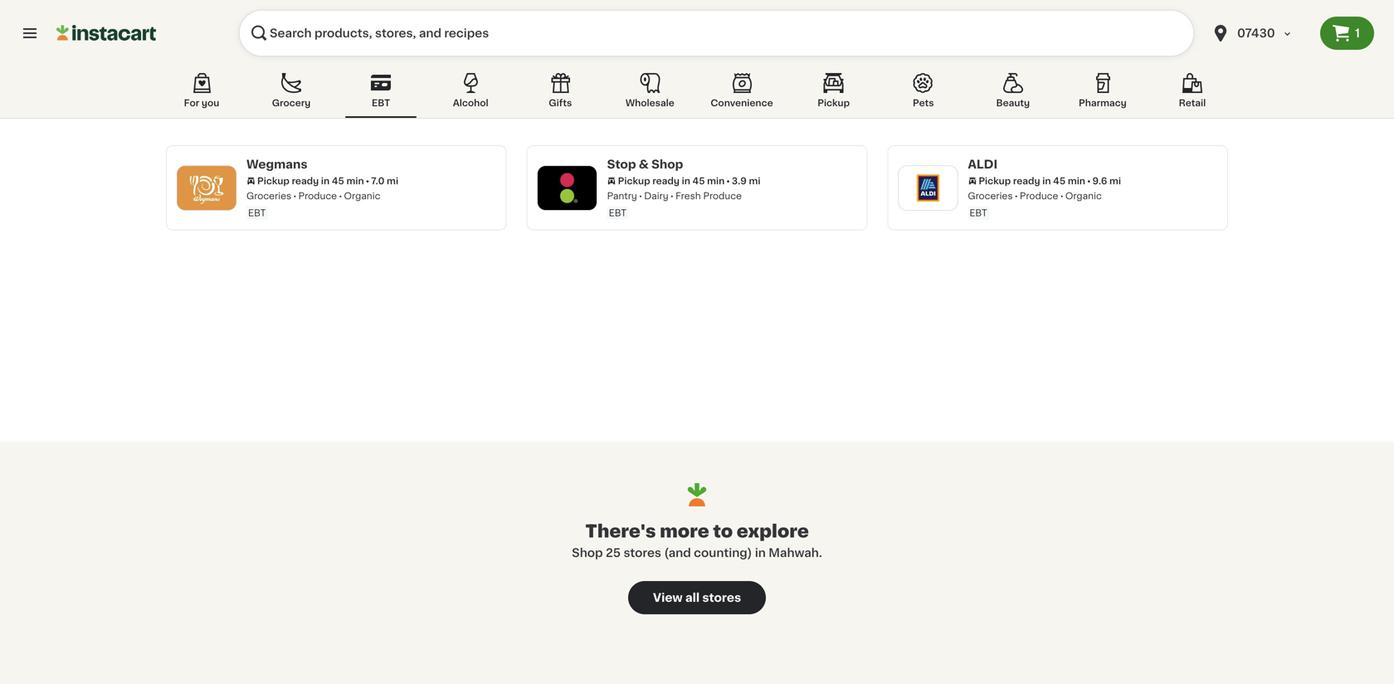 Task type: locate. For each thing, give the bounding box(es) containing it.
ready
[[292, 176, 319, 186], [653, 176, 680, 186], [1014, 176, 1041, 186]]

in up fresh at the top
[[682, 176, 691, 186]]

None search field
[[239, 10, 1195, 56]]

3 min from the left
[[1068, 176, 1086, 186]]

stores
[[624, 547, 662, 559], [703, 592, 741, 604]]

1 45 from the left
[[332, 176, 344, 186]]

ebt down pantry
[[609, 208, 627, 218]]

0 vertical spatial shop
[[652, 159, 684, 170]]

ready down the 'wegmans'
[[292, 176, 319, 186]]

1 organic from the left
[[344, 191, 381, 200]]

there's more to explore shop 25 stores (and counting) in mahwah.
[[572, 523, 823, 559]]

1 horizontal spatial groceries produce organic ebt
[[968, 191, 1102, 218]]

beauty
[[997, 98, 1030, 108]]

2 horizontal spatial ready
[[1014, 176, 1041, 186]]

mahwah.
[[769, 547, 823, 559]]

min left 7.0
[[347, 176, 364, 186]]

2 produce from the left
[[704, 191, 742, 200]]

mi for wegmans
[[387, 176, 399, 186]]

min left 9.6 at top right
[[1068, 176, 1086, 186]]

there's
[[585, 523, 656, 540]]

shop left 25
[[572, 547, 603, 559]]

0 horizontal spatial produce
[[299, 191, 337, 200]]

organic down 7.0
[[344, 191, 381, 200]]

2 groceries from the left
[[968, 191, 1013, 200]]

1 min from the left
[[347, 176, 364, 186]]

retail button
[[1157, 70, 1229, 118]]

3 produce from the left
[[1020, 191, 1059, 200]]

2 pickup ready in 45 min from the left
[[618, 176, 725, 186]]

min left '3.9'
[[707, 176, 725, 186]]

&
[[639, 159, 649, 170]]

1 horizontal spatial ready
[[653, 176, 680, 186]]

in inside there's more to explore shop 25 stores (and counting) in mahwah.
[[755, 547, 766, 559]]

1 pickup ready in 45 min from the left
[[257, 176, 364, 186]]

ebt inside pantry dairy fresh produce ebt
[[609, 208, 627, 218]]

0 horizontal spatial ready
[[292, 176, 319, 186]]

in for aldi
[[1043, 176, 1051, 186]]

1 horizontal spatial stores
[[703, 592, 741, 604]]

1 vertical spatial stores
[[703, 592, 741, 604]]

0 horizontal spatial groceries
[[247, 191, 292, 200]]

stop & shop logo image
[[546, 166, 589, 209]]

groceries produce organic ebt for aldi
[[968, 191, 1102, 218]]

45 for aldi
[[1054, 176, 1066, 186]]

2 horizontal spatial mi
[[1110, 176, 1122, 186]]

produce
[[299, 191, 337, 200], [704, 191, 742, 200], [1020, 191, 1059, 200]]

pantry dairy fresh produce ebt
[[607, 191, 742, 218]]

instacart image
[[56, 23, 156, 43]]

ebt inside button
[[372, 98, 390, 108]]

45
[[332, 176, 344, 186], [693, 176, 705, 186], [1054, 176, 1066, 186]]

ready for aldi
[[1014, 176, 1041, 186]]

stop
[[607, 159, 636, 170]]

for you button
[[166, 70, 237, 118]]

ready up dairy
[[653, 176, 680, 186]]

0 horizontal spatial 45
[[332, 176, 344, 186]]

wegmans
[[247, 159, 308, 170]]

0 horizontal spatial shop
[[572, 547, 603, 559]]

07430
[[1238, 27, 1276, 39]]

0 horizontal spatial mi
[[387, 176, 399, 186]]

in left 7.0
[[321, 176, 330, 186]]

pickup ready in 45 min for aldi
[[979, 176, 1086, 186]]

2 horizontal spatial produce
[[1020, 191, 1059, 200]]

gifts button
[[525, 70, 596, 118]]

ready left 9.6 at top right
[[1014, 176, 1041, 186]]

2 min from the left
[[707, 176, 725, 186]]

1 horizontal spatial mi
[[749, 176, 761, 186]]

groceries down the 'wegmans'
[[247, 191, 292, 200]]

pickup ready in 45 min for stop & shop
[[618, 176, 725, 186]]

to
[[713, 523, 733, 540]]

stores right 25
[[624, 547, 662, 559]]

1 horizontal spatial groceries
[[968, 191, 1013, 200]]

pickup ready in 45 min
[[257, 176, 364, 186], [618, 176, 725, 186], [979, 176, 1086, 186]]

2 horizontal spatial pickup ready in 45 min
[[979, 176, 1086, 186]]

pickup ready in 45 min up dairy
[[618, 176, 725, 186]]

for
[[184, 98, 199, 108]]

more
[[660, 523, 710, 540]]

2 mi from the left
[[749, 176, 761, 186]]

(and
[[664, 547, 691, 559]]

pickup ready in 45 min down aldi
[[979, 176, 1086, 186]]

1 groceries produce organic ebt from the left
[[247, 191, 381, 218]]

pharmacy
[[1079, 98, 1127, 108]]

pets button
[[888, 70, 960, 118]]

wholesale button
[[615, 70, 686, 118]]

mi right 7.0
[[387, 176, 399, 186]]

1 horizontal spatial produce
[[704, 191, 742, 200]]

shop
[[652, 159, 684, 170], [572, 547, 603, 559]]

2 horizontal spatial 45
[[1054, 176, 1066, 186]]

2 organic from the left
[[1066, 191, 1102, 200]]

shop right &
[[652, 159, 684, 170]]

produce for aldi
[[1020, 191, 1059, 200]]

pickup for wegmans
[[257, 176, 290, 186]]

ebt
[[372, 98, 390, 108], [248, 208, 266, 218], [609, 208, 627, 218], [970, 208, 988, 218]]

3 45 from the left
[[1054, 176, 1066, 186]]

shop categories tab list
[[166, 70, 1229, 118]]

ebt up 7.0
[[372, 98, 390, 108]]

groceries for aldi
[[968, 191, 1013, 200]]

pets
[[913, 98, 934, 108]]

in for stop & shop
[[682, 176, 691, 186]]

mi right '3.9'
[[749, 176, 761, 186]]

1 vertical spatial shop
[[572, 547, 603, 559]]

all
[[686, 592, 700, 604]]

Search field
[[239, 10, 1195, 56]]

pickup ready in 45 min down the 'wegmans'
[[257, 176, 364, 186]]

1 groceries from the left
[[247, 191, 292, 200]]

07430 button
[[1201, 10, 1321, 56], [1211, 10, 1311, 56]]

wholesale
[[626, 98, 675, 108]]

mi for stop & shop
[[749, 176, 761, 186]]

organic down 9.6 at top right
[[1066, 191, 1102, 200]]

min
[[347, 176, 364, 186], [707, 176, 725, 186], [1068, 176, 1086, 186]]

45 up fresh at the top
[[693, 176, 705, 186]]

view all stores
[[653, 592, 741, 604]]

0 horizontal spatial stores
[[624, 547, 662, 559]]

in left 9.6 at top right
[[1043, 176, 1051, 186]]

groceries produce organic ebt down the 'wegmans'
[[247, 191, 381, 218]]

pickup
[[818, 98, 850, 108], [257, 176, 290, 186], [618, 176, 651, 186], [979, 176, 1011, 186]]

3 ready from the left
[[1014, 176, 1041, 186]]

3 mi from the left
[[1110, 176, 1122, 186]]

2 groceries produce organic ebt from the left
[[968, 191, 1102, 218]]

7.0 mi
[[371, 176, 399, 186]]

view all stores link
[[628, 581, 766, 614]]

in
[[321, 176, 330, 186], [682, 176, 691, 186], [1043, 176, 1051, 186], [755, 547, 766, 559]]

counting)
[[694, 547, 753, 559]]

0 vertical spatial stores
[[624, 547, 662, 559]]

aldi logo image
[[907, 166, 950, 209]]

pickup for stop & shop
[[618, 176, 651, 186]]

grocery button
[[256, 70, 327, 118]]

1 horizontal spatial organic
[[1066, 191, 1102, 200]]

0 horizontal spatial groceries produce organic ebt
[[247, 191, 381, 218]]

2 07430 button from the left
[[1211, 10, 1311, 56]]

0 horizontal spatial organic
[[344, 191, 381, 200]]

mi right 9.6 at top right
[[1110, 176, 1122, 186]]

stores right all
[[703, 592, 741, 604]]

45 left 7.0
[[332, 176, 344, 186]]

2 45 from the left
[[693, 176, 705, 186]]

2 horizontal spatial min
[[1068, 176, 1086, 186]]

45 for wegmans
[[332, 176, 344, 186]]

1 ready from the left
[[292, 176, 319, 186]]

1 horizontal spatial pickup ready in 45 min
[[618, 176, 725, 186]]

1 horizontal spatial shop
[[652, 159, 684, 170]]

45 left 9.6 at top right
[[1054, 176, 1066, 186]]

mi
[[387, 176, 399, 186], [749, 176, 761, 186], [1110, 176, 1122, 186]]

min for aldi
[[1068, 176, 1086, 186]]

3.9
[[732, 176, 747, 186]]

groceries produce organic ebt down aldi
[[968, 191, 1102, 218]]

1 horizontal spatial min
[[707, 176, 725, 186]]

organic
[[344, 191, 381, 200], [1066, 191, 1102, 200]]

groceries
[[247, 191, 292, 200], [968, 191, 1013, 200]]

7.0
[[371, 176, 385, 186]]

1 horizontal spatial 45
[[693, 176, 705, 186]]

2 ready from the left
[[653, 176, 680, 186]]

in down explore
[[755, 547, 766, 559]]

0 horizontal spatial pickup ready in 45 min
[[257, 176, 364, 186]]

1 produce from the left
[[299, 191, 337, 200]]

1 mi from the left
[[387, 176, 399, 186]]

9.6 mi
[[1093, 176, 1122, 186]]

1 button
[[1321, 17, 1375, 50]]

0 horizontal spatial min
[[347, 176, 364, 186]]

groceries produce organic ebt
[[247, 191, 381, 218], [968, 191, 1102, 218]]

groceries down aldi
[[968, 191, 1013, 200]]

3 pickup ready in 45 min from the left
[[979, 176, 1086, 186]]



Task type: vqa. For each thing, say whether or not it's contained in the screenshot.
the right Produce
yes



Task type: describe. For each thing, give the bounding box(es) containing it.
explore
[[737, 523, 809, 540]]

view
[[653, 592, 683, 604]]

beauty button
[[978, 70, 1049, 118]]

fresh
[[676, 191, 701, 200]]

produce for wegmans
[[299, 191, 337, 200]]

shop inside there's more to explore shop 25 stores (and counting) in mahwah.
[[572, 547, 603, 559]]

groceries for wegmans
[[247, 191, 292, 200]]

3.9 mi
[[732, 176, 761, 186]]

organic for wegmans
[[344, 191, 381, 200]]

stores inside there's more to explore shop 25 stores (and counting) in mahwah.
[[624, 547, 662, 559]]

for you
[[184, 98, 219, 108]]

pantry
[[607, 191, 637, 200]]

aldi
[[968, 159, 998, 170]]

wegmans logo image
[[185, 166, 228, 209]]

groceries produce organic ebt for wegmans
[[247, 191, 381, 218]]

9.6
[[1093, 176, 1108, 186]]

you
[[202, 98, 219, 108]]

ebt down aldi
[[970, 208, 988, 218]]

min for stop & shop
[[707, 176, 725, 186]]

pickup inside button
[[818, 98, 850, 108]]

ebt down the 'wegmans'
[[248, 208, 266, 218]]

grocery
[[272, 98, 311, 108]]

ebt button
[[345, 70, 417, 118]]

stores inside button
[[703, 592, 741, 604]]

25
[[606, 547, 621, 559]]

min for wegmans
[[347, 176, 364, 186]]

gifts
[[549, 98, 572, 108]]

retail
[[1179, 98, 1207, 108]]

1
[[1356, 27, 1361, 39]]

pickup for aldi
[[979, 176, 1011, 186]]

view all stores button
[[628, 581, 766, 614]]

alcohol button
[[435, 70, 507, 118]]

1 07430 button from the left
[[1201, 10, 1321, 56]]

in for wegmans
[[321, 176, 330, 186]]

alcohol
[[453, 98, 489, 108]]

pickup ready in 45 min for wegmans
[[257, 176, 364, 186]]

produce inside pantry dairy fresh produce ebt
[[704, 191, 742, 200]]

convenience
[[711, 98, 773, 108]]

ready for stop & shop
[[653, 176, 680, 186]]

pickup button
[[798, 70, 870, 118]]

ready for wegmans
[[292, 176, 319, 186]]

pharmacy button
[[1068, 70, 1139, 118]]

45 for stop & shop
[[693, 176, 705, 186]]

convenience button
[[704, 70, 780, 118]]

dairy
[[644, 191, 669, 200]]

mi for aldi
[[1110, 176, 1122, 186]]

stop & shop
[[607, 159, 684, 170]]

organic for aldi
[[1066, 191, 1102, 200]]



